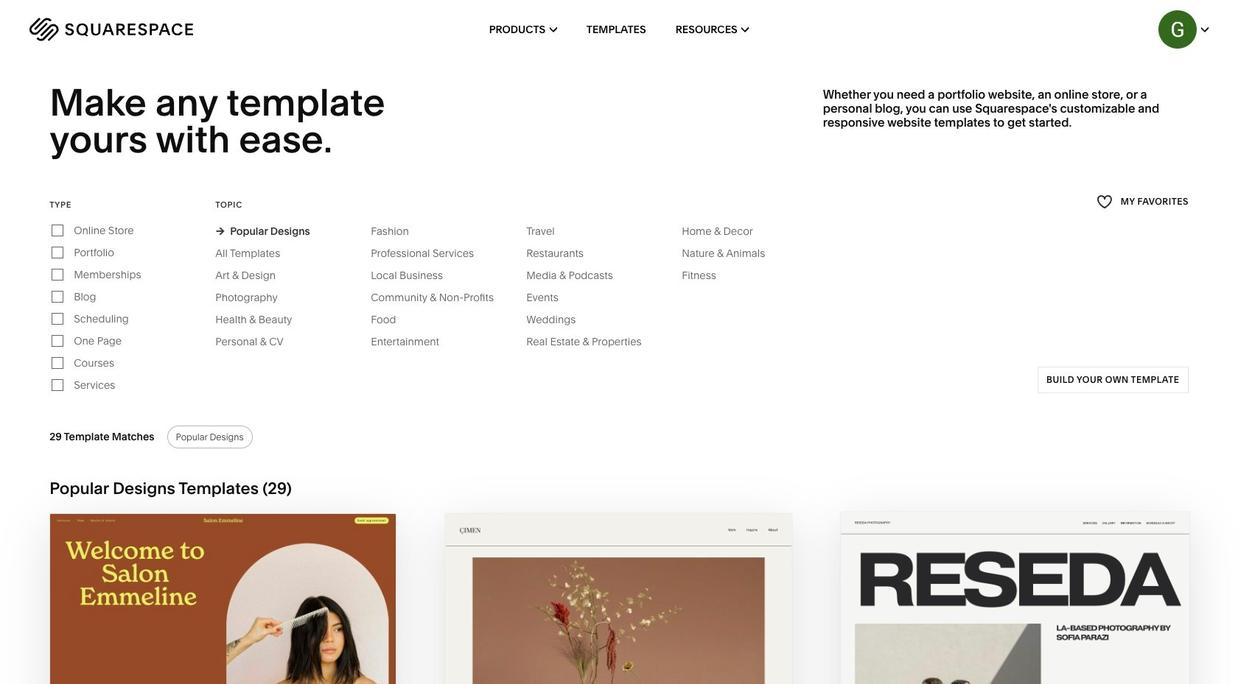 Task type: vqa. For each thing, say whether or not it's contained in the screenshot.
AWARD-WINNING WEB DESIGNS
no



Task type: describe. For each thing, give the bounding box(es) containing it.
reseda image
[[840, 512, 1190, 685]]



Task type: locate. For each thing, give the bounding box(es) containing it.
çimen image
[[446, 514, 792, 685]]

emmeline image
[[50, 514, 396, 685]]



